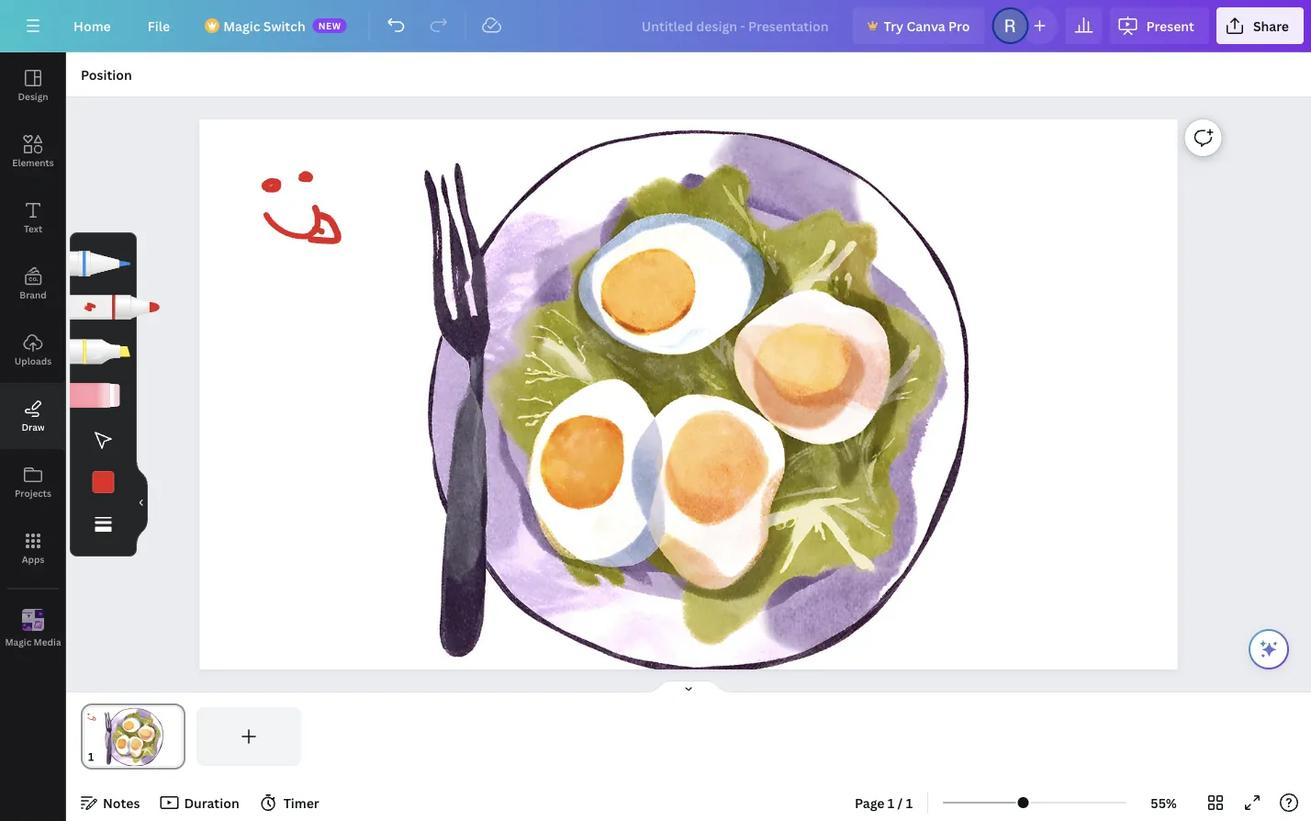 Task type: locate. For each thing, give the bounding box(es) containing it.
duration
[[184, 794, 239, 812]]

magic media button
[[0, 596, 66, 662]]

magic left media
[[5, 636, 31, 648]]

draw button
[[0, 383, 66, 449]]

projects
[[15, 487, 51, 499]]

present
[[1147, 17, 1195, 34]]

share button
[[1217, 7, 1304, 44]]

/
[[898, 794, 903, 812]]

file button
[[133, 7, 185, 44]]

1 right /
[[906, 794, 913, 812]]

new
[[318, 19, 342, 32]]

magic inside button
[[5, 636, 31, 648]]

magic inside "main" menu bar
[[223, 17, 260, 34]]

1 1 from the left
[[888, 794, 895, 812]]

1 horizontal spatial magic
[[223, 17, 260, 34]]

magic
[[223, 17, 260, 34], [5, 636, 31, 648]]

brand
[[20, 288, 47, 301]]

try canva pro
[[884, 17, 970, 34]]

hide pages image
[[645, 680, 733, 694]]

brand button
[[0, 251, 66, 317]]

1 left /
[[888, 794, 895, 812]]

uploads
[[15, 355, 52, 367]]

pro
[[949, 17, 970, 34]]

1 horizontal spatial 1
[[906, 794, 913, 812]]

55%
[[1151, 794, 1177, 812]]

#e7191f image
[[92, 471, 114, 493], [92, 471, 114, 493]]

page 1 / 1
[[855, 794, 913, 812]]

duration button
[[155, 788, 247, 818]]

timer
[[284, 794, 319, 812]]

magic left switch
[[223, 17, 260, 34]]

position
[[81, 66, 132, 83]]

file
[[148, 17, 170, 34]]

home link
[[59, 7, 126, 44]]

text
[[24, 222, 42, 235]]

uploads button
[[0, 317, 66, 383]]

Design title text field
[[627, 7, 846, 44]]

switch
[[263, 17, 306, 34]]

Page title text field
[[102, 748, 109, 766]]

1
[[888, 794, 895, 812], [906, 794, 913, 812]]

1 vertical spatial magic
[[5, 636, 31, 648]]

page 1 image
[[81, 707, 185, 766]]

page
[[855, 794, 885, 812]]

0 horizontal spatial 1
[[888, 794, 895, 812]]

0 horizontal spatial magic
[[5, 636, 31, 648]]

0 vertical spatial magic
[[223, 17, 260, 34]]

2 1 from the left
[[906, 794, 913, 812]]

design
[[18, 90, 48, 102]]

apps
[[22, 553, 44, 565]]

draw
[[21, 421, 45, 433]]

try
[[884, 17, 904, 34]]



Task type: vqa. For each thing, say whether or not it's contained in the screenshot.
projects
yes



Task type: describe. For each thing, give the bounding box(es) containing it.
present button
[[1110, 7, 1210, 44]]

magic for magic switch
[[223, 17, 260, 34]]

try canva pro button
[[853, 7, 985, 44]]

magic media
[[5, 636, 61, 648]]

apps button
[[0, 515, 66, 581]]

notes
[[103, 794, 140, 812]]

magic for magic media
[[5, 636, 31, 648]]

elements
[[12, 156, 54, 169]]

share
[[1254, 17, 1290, 34]]

hide image
[[136, 459, 148, 547]]

text button
[[0, 185, 66, 251]]

elements button
[[0, 118, 66, 185]]

media
[[34, 636, 61, 648]]

side panel tab list
[[0, 52, 66, 662]]

55% button
[[1134, 788, 1194, 818]]

canva
[[907, 17, 946, 34]]

design button
[[0, 52, 66, 118]]

position button
[[73, 60, 139, 89]]

canva assistant image
[[1258, 638, 1280, 660]]

home
[[73, 17, 111, 34]]

notes button
[[73, 788, 147, 818]]

timer button
[[254, 788, 327, 818]]

main menu bar
[[0, 0, 1312, 52]]

magic switch
[[223, 17, 306, 34]]

projects button
[[0, 449, 66, 515]]



